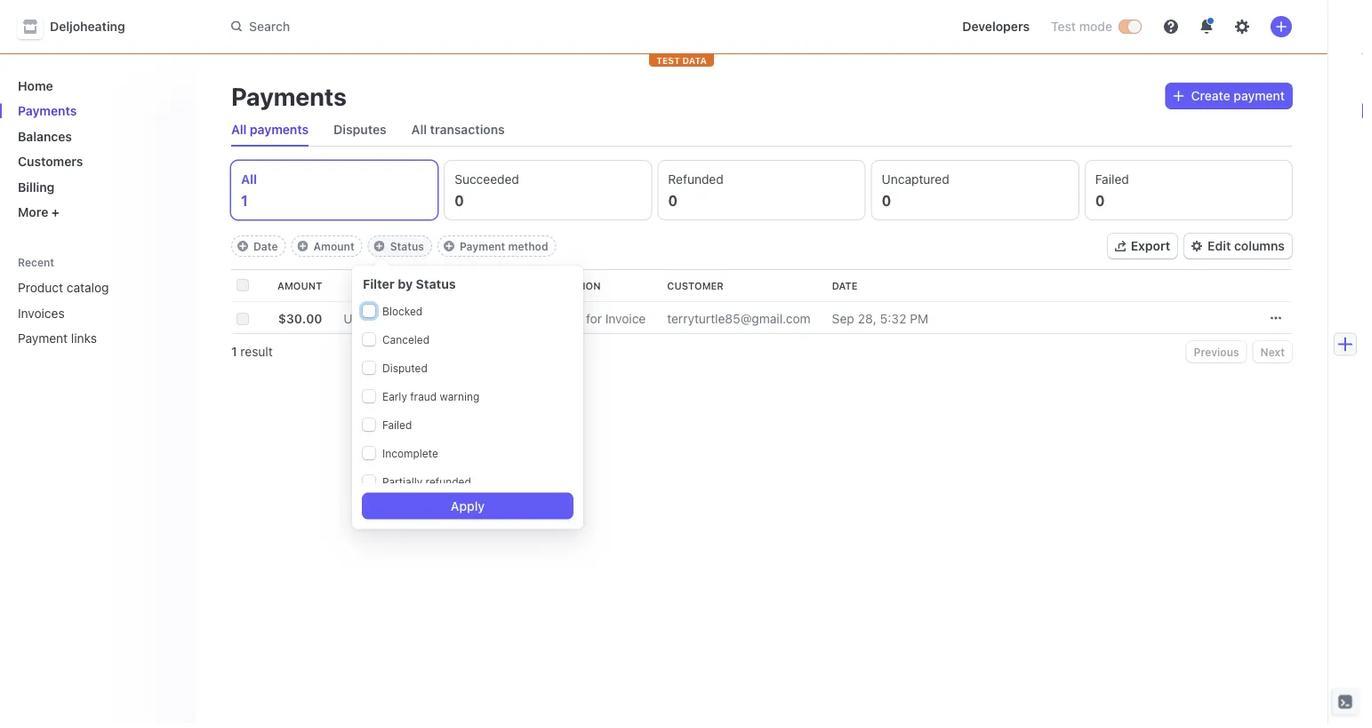 Task type: vqa. For each thing, say whether or not it's contained in the screenshot.
the Failed
yes



Task type: locate. For each thing, give the bounding box(es) containing it.
incomplete
[[397, 312, 456, 325], [382, 447, 438, 460]]

early fraud warning
[[382, 390, 480, 403]]

0 vertical spatial payment
[[460, 240, 505, 253]]

billing
[[18, 180, 55, 194]]

0 vertical spatial amount
[[314, 240, 355, 253]]

Select All checkbox
[[237, 279, 249, 292]]

pm
[[910, 311, 929, 326]]

0 vertical spatial status
[[390, 240, 424, 253]]

previous
[[1194, 346, 1240, 358]]

1 result
[[231, 345, 273, 359]]

date
[[253, 240, 278, 253], [832, 281, 858, 292]]

failed up export button
[[1096, 172, 1129, 187]]

for
[[586, 311, 602, 326]]

Search search field
[[221, 10, 722, 43]]

sep 28, 5:32 pm
[[832, 311, 929, 326]]

refunded
[[668, 172, 724, 187]]

payment down description
[[533, 311, 583, 326]]

3 0 from the left
[[882, 193, 891, 209]]

1
[[241, 193, 248, 209], [231, 345, 237, 359]]

4 0 from the left
[[1096, 193, 1105, 209]]

0
[[455, 193, 464, 209], [668, 193, 678, 209], [882, 193, 891, 209], [1096, 193, 1105, 209]]

edit columns
[[1208, 239, 1285, 253]]

all down all payments link
[[241, 172, 257, 187]]

1 vertical spatial date
[[832, 281, 858, 292]]

core navigation links element
[[11, 71, 181, 227]]

product catalog
[[18, 281, 109, 295]]

1 horizontal spatial failed
[[1096, 172, 1129, 187]]

0 vertical spatial 1
[[241, 193, 248, 209]]

0 horizontal spatial payments
[[18, 104, 77, 118]]

customer
[[667, 281, 724, 292]]

sep 28, 5:32 pm link
[[832, 304, 1264, 333]]

all left payments
[[231, 122, 247, 137]]

0 horizontal spatial 1
[[231, 345, 237, 359]]

incomplete up canceled
[[397, 312, 456, 325]]

uncaptured 0
[[882, 172, 950, 209]]

blocked
[[382, 305, 423, 318]]

links
[[71, 331, 97, 346]]

usd
[[344, 311, 369, 326]]

all for 1
[[241, 172, 257, 187]]

date inside toolbar
[[253, 240, 278, 253]]

1 vertical spatial payment
[[533, 311, 583, 326]]

payment for payment method
[[460, 240, 505, 253]]

status right add status icon
[[390, 240, 424, 253]]

1 vertical spatial amount
[[278, 281, 322, 292]]

failed for failed 0
[[1096, 172, 1129, 187]]

notifications image
[[1200, 20, 1214, 34]]

0 inside failed 0
[[1096, 193, 1105, 209]]

0 inside refunded 0
[[668, 193, 678, 209]]

0 vertical spatial failed
[[1096, 172, 1129, 187]]

product catalog link
[[11, 274, 157, 302]]

payments up balances
[[18, 104, 77, 118]]

payment down invoices
[[18, 331, 68, 346]]

1 horizontal spatial 1
[[241, 193, 248, 209]]

0 for uncaptured 0
[[882, 193, 891, 209]]

toolbar
[[231, 236, 556, 257]]

all transactions link
[[404, 117, 512, 142]]

all payments
[[231, 122, 309, 137]]

add amount image
[[298, 241, 308, 252]]

more +
[[18, 205, 60, 220]]

1 vertical spatial 1
[[231, 345, 237, 359]]

recent element
[[0, 274, 196, 353]]

0 vertical spatial tab list
[[224, 114, 1292, 147]]

billing link
[[11, 173, 181, 201]]

method
[[508, 240, 548, 253]]

recent navigation links element
[[0, 255, 196, 353]]

export
[[1131, 239, 1171, 253]]

0 horizontal spatial payment
[[18, 331, 68, 346]]

fraud
[[410, 390, 437, 403]]

payment
[[460, 240, 505, 253], [533, 311, 583, 326], [18, 331, 68, 346]]

customers link
[[11, 147, 181, 176]]

failed
[[1096, 172, 1129, 187], [382, 419, 412, 431]]

0 horizontal spatial date
[[253, 240, 278, 253]]

toolbar containing date
[[231, 236, 556, 257]]

disputes link
[[327, 117, 394, 142]]

tab list
[[224, 114, 1292, 147], [231, 161, 1292, 220]]

1 vertical spatial tab list
[[231, 161, 1292, 220]]

1 0 from the left
[[455, 193, 464, 209]]

2 vertical spatial payment
[[18, 331, 68, 346]]

date right add date image
[[253, 240, 278, 253]]

payment right add payment method icon
[[460, 240, 505, 253]]

status inside toolbar
[[390, 240, 424, 253]]

Search text field
[[221, 10, 722, 43]]

add date image
[[237, 241, 248, 252]]

Select Item checkbox
[[237, 313, 249, 326]]

1 left result
[[231, 345, 237, 359]]

amount up "$30.00"
[[278, 281, 322, 292]]

payment inside the recent element
[[18, 331, 68, 346]]

2 0 from the left
[[668, 193, 678, 209]]

all left transactions
[[412, 122, 427, 137]]

payments up payments
[[231, 81, 347, 111]]

filter by status
[[363, 277, 456, 291]]

usd link
[[344, 304, 391, 333]]

tab list containing 1
[[231, 161, 1292, 220]]

incomplete link
[[391, 302, 533, 334]]

mode
[[1080, 19, 1113, 34]]

next
[[1261, 346, 1285, 358]]

amount right add amount icon
[[314, 240, 355, 253]]

create
[[1192, 89, 1231, 103]]

failed down early
[[382, 419, 412, 431]]

home
[[18, 78, 53, 93]]

amount
[[314, 240, 355, 253], [278, 281, 322, 292]]

payment inside toolbar
[[460, 240, 505, 253]]

test
[[1051, 19, 1076, 34]]

all transactions
[[412, 122, 505, 137]]

status
[[390, 240, 424, 253], [416, 277, 456, 291]]

1 vertical spatial status
[[416, 277, 456, 291]]

recent
[[18, 256, 54, 269]]

developers
[[963, 19, 1030, 34]]

status right by
[[416, 277, 456, 291]]

add status image
[[374, 241, 385, 252]]

1 vertical spatial incomplete
[[382, 447, 438, 460]]

payments
[[231, 81, 347, 111], [18, 104, 77, 118]]

incomplete up partially
[[382, 447, 438, 460]]

filter
[[363, 277, 395, 291]]

+
[[52, 205, 60, 220]]

disputed
[[382, 362, 428, 374]]

1 vertical spatial failed
[[382, 419, 412, 431]]

terryturtle85@gmail.com
[[667, 311, 811, 326]]

1 horizontal spatial date
[[832, 281, 858, 292]]

description
[[533, 281, 601, 292]]

refunded
[[426, 476, 471, 488]]

date up sep
[[832, 281, 858, 292]]

uncaptured
[[882, 172, 950, 187]]

1 up add date image
[[241, 193, 248, 209]]

transactions
[[430, 122, 505, 137]]

0 vertical spatial date
[[253, 240, 278, 253]]

1 horizontal spatial payment
[[460, 240, 505, 253]]

0 inside uncaptured 0
[[882, 193, 891, 209]]

0 inside succeeded 0
[[455, 193, 464, 209]]

create payment
[[1192, 89, 1285, 103]]

0 horizontal spatial failed
[[382, 419, 412, 431]]

0 for refunded 0
[[668, 193, 678, 209]]

test mode
[[1051, 19, 1113, 34]]

payment for invoice link
[[533, 304, 667, 333]]

0 vertical spatial incomplete
[[397, 312, 456, 325]]

settings image
[[1235, 20, 1250, 34]]

payments inside 'link'
[[18, 104, 77, 118]]

previous button
[[1187, 342, 1247, 363]]

2 horizontal spatial payment
[[533, 311, 583, 326]]



Task type: describe. For each thing, give the bounding box(es) containing it.
incomplete inside incomplete link
[[397, 312, 456, 325]]

product
[[18, 281, 63, 295]]

partially refunded
[[382, 476, 471, 488]]

add payment method image
[[444, 241, 454, 252]]

invoices link
[[11, 299, 157, 328]]

edit
[[1208, 239, 1231, 253]]

balances
[[18, 129, 72, 144]]

payments link
[[11, 97, 181, 125]]

canceled
[[382, 334, 430, 346]]

help image
[[1164, 20, 1179, 34]]

warning
[[440, 390, 480, 403]]

invoices
[[18, 306, 65, 321]]

0 for succeeded 0
[[455, 193, 464, 209]]

home link
[[11, 71, 181, 100]]

early
[[382, 390, 407, 403]]

customers
[[18, 154, 83, 169]]

row actions image
[[1271, 313, 1282, 324]]

apply button
[[363, 494, 573, 519]]

disputes
[[334, 122, 387, 137]]

developers link
[[956, 12, 1037, 41]]

sep
[[832, 311, 855, 326]]

search
[[249, 19, 290, 34]]

$30.00
[[278, 311, 322, 326]]

test data
[[657, 55, 707, 65]]

payment
[[1234, 89, 1285, 103]]

svg image
[[1174, 91, 1184, 101]]

columns
[[1235, 239, 1285, 253]]

payment for payment for invoice
[[533, 311, 583, 326]]

partially
[[382, 476, 423, 488]]

all payments link
[[224, 117, 316, 142]]

0 for failed 0
[[1096, 193, 1105, 209]]

failed for failed
[[382, 419, 412, 431]]

1 horizontal spatial payments
[[231, 81, 347, 111]]

1 inside the all 1
[[241, 193, 248, 209]]

invoice
[[606, 311, 646, 326]]

all for transactions
[[412, 122, 427, 137]]

create payment button
[[1167, 84, 1292, 109]]

refunded 0
[[668, 172, 724, 209]]

payments
[[250, 122, 309, 137]]

payment for payment links
[[18, 331, 68, 346]]

balances link
[[11, 122, 181, 151]]

by
[[398, 277, 413, 291]]

catalog
[[67, 281, 109, 295]]

succeeded 0
[[455, 172, 519, 209]]

succeeded
[[455, 172, 519, 187]]

next button
[[1254, 342, 1292, 363]]

5:32
[[880, 311, 907, 326]]

payment links
[[18, 331, 97, 346]]

data
[[683, 55, 707, 65]]

deljoheating
[[50, 19, 125, 34]]

more
[[18, 205, 48, 220]]

terryturtle85@gmail.com link
[[667, 304, 832, 333]]

test
[[657, 55, 680, 65]]

failed 0
[[1096, 172, 1129, 209]]

tab list containing all payments
[[224, 114, 1292, 147]]

$30.00 link
[[278, 304, 344, 333]]

28,
[[858, 311, 877, 326]]

payment links link
[[11, 324, 157, 353]]

apply
[[451, 499, 485, 514]]

deljoheating button
[[18, 14, 143, 39]]

payment for invoice
[[533, 311, 646, 326]]

all for payments
[[231, 122, 247, 137]]

payment method
[[460, 240, 548, 253]]

result
[[240, 345, 273, 359]]

all 1
[[241, 172, 257, 209]]

edit columns button
[[1185, 234, 1292, 259]]

export button
[[1108, 234, 1178, 259]]



